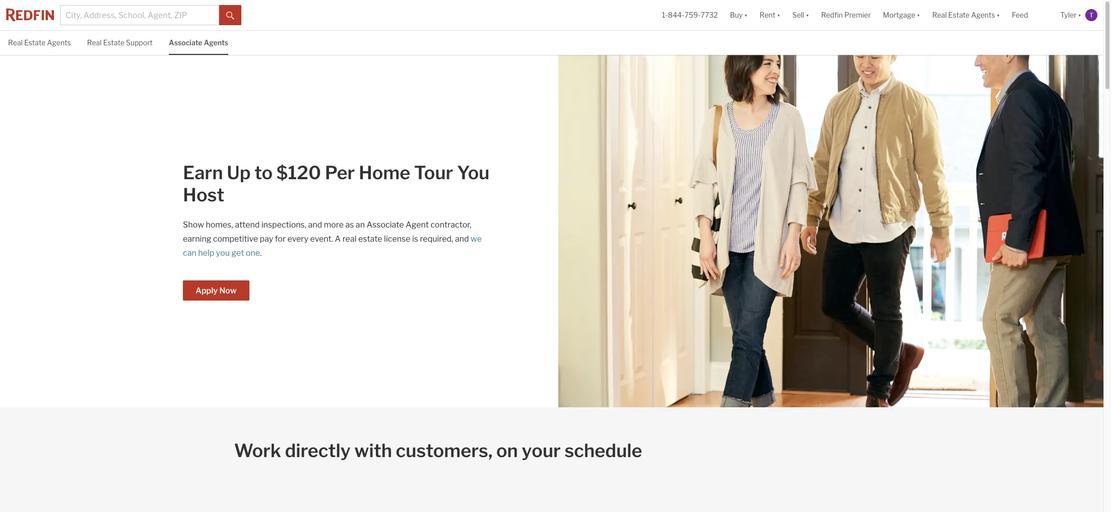 Task type: locate. For each thing, give the bounding box(es) containing it.
pay
[[260, 234, 273, 244]]

rent
[[760, 11, 776, 19]]

5 ▾ from the left
[[997, 11, 1000, 19]]

real estate support link
[[87, 31, 153, 54]]

we can help you get one
[[183, 234, 482, 258]]

associate inside associate agents link
[[169, 38, 202, 47]]

get
[[232, 248, 244, 258]]

▾ right the buy
[[744, 11, 748, 19]]

real inside the real estate agents ▾ 'link'
[[933, 11, 947, 19]]

real for real estate support
[[87, 38, 102, 47]]

rent ▾ button
[[754, 0, 786, 30]]

buy ▾ button
[[724, 0, 754, 30]]

tyler ▾
[[1061, 11, 1082, 19]]

associate agents link
[[169, 31, 228, 54]]

with
[[354, 440, 392, 462]]

estate for real estate support
[[103, 38, 125, 47]]

▾ for sell ▾
[[806, 11, 809, 19]]

earning
[[183, 234, 211, 244]]

real for real estate agents ▾
[[933, 11, 947, 19]]

show
[[183, 220, 204, 230]]

agents inside associate agents link
[[204, 38, 228, 47]]

7732
[[701, 11, 718, 19]]

earn up to $120 per home tour you host
[[183, 162, 490, 206]]

you
[[457, 162, 490, 184]]

3 ▾ from the left
[[806, 11, 809, 19]]

real
[[933, 11, 947, 19], [8, 38, 23, 47], [87, 38, 102, 47]]

real estate agents
[[8, 38, 71, 47]]

1 ▾ from the left
[[744, 11, 748, 19]]

0 horizontal spatial associate
[[169, 38, 202, 47]]

▾ right the mortgage at the right of the page
[[917, 11, 920, 19]]

2 horizontal spatial real
[[933, 11, 947, 19]]

we
[[471, 234, 482, 244]]

1 horizontal spatial real
[[87, 38, 102, 47]]

show homes, attend inspections, and more as an associate agent contractor, earning competitive pay for every event. a real estate license is required, and
[[183, 220, 471, 244]]

license
[[384, 234, 411, 244]]

buy ▾ button
[[730, 0, 748, 30]]

sell ▾ button
[[793, 0, 809, 30]]

associate up license
[[367, 220, 404, 230]]

every
[[288, 234, 308, 244]]

a
[[335, 234, 341, 244]]

▾ right rent
[[777, 11, 780, 19]]

6 ▾ from the left
[[1078, 11, 1082, 19]]

▾ right sell
[[806, 11, 809, 19]]

estate for real estate agents
[[24, 38, 46, 47]]

1 vertical spatial associate
[[367, 220, 404, 230]]

1-844-759-7732
[[662, 11, 718, 19]]

1 horizontal spatial associate
[[367, 220, 404, 230]]

apply now button
[[183, 281, 249, 301]]

2 horizontal spatial agents
[[971, 11, 995, 19]]

customers,
[[396, 440, 493, 462]]

1 horizontal spatial agents
[[204, 38, 228, 47]]

▾ for buy ▾
[[744, 11, 748, 19]]

real estate agents link
[[8, 31, 71, 54]]

you
[[216, 248, 230, 258]]

earn
[[183, 162, 223, 184]]

estate
[[949, 11, 970, 19], [24, 38, 46, 47], [103, 38, 125, 47]]

1 horizontal spatial estate
[[103, 38, 125, 47]]

agents for real estate agents ▾
[[971, 11, 995, 19]]

sell
[[793, 11, 805, 19]]

$120
[[277, 162, 321, 184]]

and up event.
[[308, 220, 322, 230]]

0 vertical spatial and
[[308, 220, 322, 230]]

buyers walking into home with agent image
[[559, 55, 1104, 408]]

sell ▾ button
[[786, 0, 815, 30]]

real estate agents ▾ button
[[926, 0, 1006, 30]]

844-
[[668, 11, 685, 19]]

work
[[234, 440, 281, 462]]

estate inside 'link'
[[949, 11, 970, 19]]

contractor,
[[431, 220, 471, 230]]

estate
[[358, 234, 382, 244]]

▾ for tyler ▾
[[1078, 11, 1082, 19]]

real
[[343, 234, 357, 244]]

City, Address, School, Agent, ZIP search field
[[60, 5, 219, 25]]

and left the we
[[455, 234, 469, 244]]

▾ for rent ▾
[[777, 11, 780, 19]]

2 horizontal spatial estate
[[949, 11, 970, 19]]

agents inside the real estate agents ▾ 'link'
[[971, 11, 995, 19]]

agents inside real estate agents link
[[47, 38, 71, 47]]

associate
[[169, 38, 202, 47], [367, 220, 404, 230]]

▾ left feed
[[997, 11, 1000, 19]]

redfin premier
[[821, 11, 871, 19]]

your
[[522, 440, 561, 462]]

tour
[[414, 162, 453, 184]]

▾
[[744, 11, 748, 19], [777, 11, 780, 19], [806, 11, 809, 19], [917, 11, 920, 19], [997, 11, 1000, 19], [1078, 11, 1082, 19]]

1-844-759-7732 link
[[662, 11, 718, 19]]

rent ▾ button
[[760, 0, 780, 30]]

1 horizontal spatial and
[[455, 234, 469, 244]]

0 horizontal spatial agents
[[47, 38, 71, 47]]

real inside real estate agents link
[[8, 38, 23, 47]]

0 horizontal spatial and
[[308, 220, 322, 230]]

now
[[219, 286, 237, 296]]

real estate agents ▾
[[933, 11, 1000, 19]]

1-
[[662, 11, 668, 19]]

more
[[324, 220, 344, 230]]

and
[[308, 220, 322, 230], [455, 234, 469, 244]]

0 horizontal spatial estate
[[24, 38, 46, 47]]

apply
[[196, 286, 218, 296]]

▾ right the tyler
[[1078, 11, 1082, 19]]

can
[[183, 248, 196, 258]]

2 ▾ from the left
[[777, 11, 780, 19]]

homes,
[[206, 220, 233, 230]]

agents
[[971, 11, 995, 19], [47, 38, 71, 47], [204, 38, 228, 47]]

0 horizontal spatial real
[[8, 38, 23, 47]]

associate right support
[[169, 38, 202, 47]]

associate agents
[[169, 38, 228, 47]]

up
[[227, 162, 251, 184]]

buy
[[730, 11, 743, 19]]

work directly with customers, on your schedule
[[234, 440, 642, 462]]

4 ▾ from the left
[[917, 11, 920, 19]]

real inside "real estate support" link
[[87, 38, 102, 47]]

0 vertical spatial associate
[[169, 38, 202, 47]]



Task type: describe. For each thing, give the bounding box(es) containing it.
redfin
[[821, 11, 843, 19]]

required,
[[420, 234, 453, 244]]

event.
[[310, 234, 333, 244]]

rent ▾
[[760, 11, 780, 19]]

1 vertical spatial and
[[455, 234, 469, 244]]

.
[[260, 248, 262, 258]]

mortgage ▾ button
[[877, 0, 926, 30]]

one
[[246, 248, 260, 258]]

as
[[345, 220, 354, 230]]

for
[[275, 234, 286, 244]]

feed button
[[1006, 0, 1055, 30]]

an
[[356, 220, 365, 230]]

to
[[255, 162, 273, 184]]

mortgage
[[883, 11, 916, 19]]

help
[[198, 248, 214, 258]]

user photo image
[[1086, 9, 1098, 21]]

buy ▾
[[730, 11, 748, 19]]

759-
[[685, 11, 701, 19]]

on
[[496, 440, 518, 462]]

mortgage ▾
[[883, 11, 920, 19]]

we can help you get one link
[[183, 234, 482, 258]]

per
[[325, 162, 355, 184]]

▾ inside 'link'
[[997, 11, 1000, 19]]

apply now
[[196, 286, 237, 296]]

directly
[[285, 440, 351, 462]]

feed
[[1012, 11, 1028, 19]]

is
[[412, 234, 418, 244]]

real for real estate agents
[[8, 38, 23, 47]]

premier
[[845, 11, 871, 19]]

agents for real estate agents
[[47, 38, 71, 47]]

inspections,
[[261, 220, 307, 230]]

real estate agents ▾ link
[[933, 0, 1000, 30]]

associate inside show homes, attend inspections, and more as an associate agent contractor, earning competitive pay for every event. a real estate license is required, and
[[367, 220, 404, 230]]

submit search image
[[226, 11, 234, 20]]

schedule
[[565, 440, 642, 462]]

estate for real estate agents ▾
[[949, 11, 970, 19]]

host
[[183, 184, 224, 206]]

home
[[359, 162, 410, 184]]

mortgage ▾ button
[[883, 0, 920, 30]]

attend
[[235, 220, 260, 230]]

competitive
[[213, 234, 258, 244]]

agent
[[406, 220, 429, 230]]

tyler
[[1061, 11, 1077, 19]]

real estate support
[[87, 38, 153, 47]]

support
[[126, 38, 153, 47]]

▾ for mortgage ▾
[[917, 11, 920, 19]]

redfin premier button
[[815, 0, 877, 30]]

sell ▾
[[793, 11, 809, 19]]



Task type: vqa. For each thing, say whether or not it's contained in the screenshot.
you
yes



